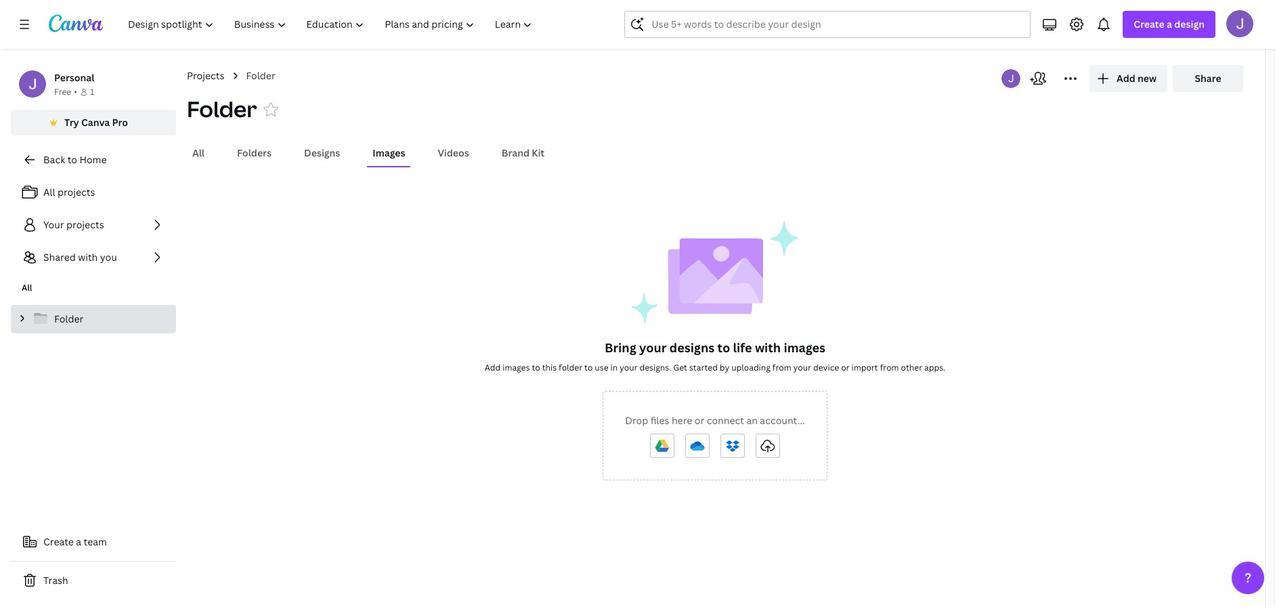 Task type: describe. For each thing, give the bounding box(es) containing it.
a for design
[[1168, 18, 1173, 30]]

back
[[43, 153, 65, 166]]

try canva pro button
[[11, 110, 176, 136]]

2 from from the left
[[881, 362, 900, 373]]

videos button
[[433, 140, 475, 166]]

create a team button
[[11, 529, 176, 556]]

2 vertical spatial all
[[22, 282, 32, 293]]

create a design button
[[1124, 11, 1216, 38]]

new
[[1138, 72, 1157, 85]]

1 horizontal spatial your
[[640, 339, 667, 356]]

trash
[[43, 574, 68, 587]]

brand kit
[[502, 146, 545, 159]]

here
[[672, 414, 693, 427]]

all for all button
[[192, 146, 205, 159]]

drop
[[626, 414, 649, 427]]

to right back
[[68, 153, 77, 166]]

all for all projects
[[43, 186, 55, 199]]

personal
[[54, 71, 94, 84]]

0 vertical spatial folder
[[246, 69, 276, 82]]

to left use
[[585, 362, 593, 373]]

brand
[[502, 146, 530, 159]]

canva
[[81, 116, 110, 129]]

to left life
[[718, 339, 731, 356]]

all projects link
[[11, 179, 176, 206]]

1 vertical spatial folder link
[[11, 305, 176, 333]]

Search search field
[[652, 12, 1004, 37]]

this
[[543, 362, 557, 373]]

trash link
[[11, 567, 176, 594]]

all button
[[187, 140, 210, 166]]

uploading
[[732, 362, 771, 373]]

1 vertical spatial folder
[[187, 94, 257, 123]]

projects
[[187, 69, 225, 82]]

bring your designs to life with images add images to this folder to use in your designs. get started by uploading from your device or import from other apps.
[[485, 339, 946, 373]]

your projects
[[43, 218, 104, 231]]

back to home link
[[11, 146, 176, 173]]

an
[[747, 414, 758, 427]]

shared
[[43, 251, 76, 264]]

images
[[373, 146, 406, 159]]

images button
[[367, 140, 411, 166]]

with inside bring your designs to life with images add images to this folder to use in your designs. get started by uploading from your device or import from other apps.
[[755, 339, 781, 356]]

add new button
[[1090, 65, 1168, 92]]

folder button
[[187, 94, 257, 124]]

back to home
[[43, 153, 107, 166]]

try canva pro
[[64, 116, 128, 129]]

all projects
[[43, 186, 95, 199]]

bring
[[605, 339, 637, 356]]

add inside bring your designs to life with images add images to this folder to use in your designs. get started by uploading from your device or import from other apps.
[[485, 362, 501, 373]]

use
[[595, 362, 609, 373]]

life
[[733, 339, 753, 356]]

designs
[[670, 339, 715, 356]]

in
[[611, 362, 618, 373]]

you
[[100, 251, 117, 264]]

connect
[[707, 414, 745, 427]]

designs button
[[299, 140, 346, 166]]

create for create a team
[[43, 535, 74, 548]]

0 horizontal spatial or
[[695, 414, 705, 427]]

started
[[690, 362, 718, 373]]

2 vertical spatial folder
[[54, 312, 84, 325]]

designs
[[304, 146, 340, 159]]

1 from from the left
[[773, 362, 792, 373]]

create a design
[[1135, 18, 1205, 30]]

shared with you
[[43, 251, 117, 264]]

files
[[651, 414, 670, 427]]

projects link
[[187, 68, 225, 83]]

get
[[674, 362, 688, 373]]

other
[[902, 362, 923, 373]]



Task type: vqa. For each thing, say whether or not it's contained in the screenshot.
'All' BUTTON on the top left
yes



Task type: locate. For each thing, give the bounding box(es) containing it.
free
[[54, 86, 71, 98]]

1 vertical spatial or
[[695, 414, 705, 427]]

team
[[84, 535, 107, 548]]

all inside list
[[43, 186, 55, 199]]

0 vertical spatial folder link
[[246, 68, 276, 83]]

1 horizontal spatial with
[[755, 339, 781, 356]]

folders
[[237, 146, 272, 159]]

design
[[1175, 18, 1205, 30]]

videos
[[438, 146, 469, 159]]

top level navigation element
[[119, 11, 544, 38]]

create
[[1135, 18, 1165, 30], [43, 535, 74, 548]]

1
[[90, 86, 94, 98]]

all
[[192, 146, 205, 159], [43, 186, 55, 199], [22, 282, 32, 293]]

all inside button
[[192, 146, 205, 159]]

folders button
[[232, 140, 277, 166]]

projects
[[58, 186, 95, 199], [66, 218, 104, 231]]

folder up folder button
[[246, 69, 276, 82]]

0 horizontal spatial from
[[773, 362, 792, 373]]

jacob simon image
[[1227, 10, 1254, 37]]

or
[[842, 362, 850, 373], [695, 414, 705, 427]]

0 horizontal spatial with
[[78, 251, 98, 264]]

0 vertical spatial projects
[[58, 186, 95, 199]]

a
[[1168, 18, 1173, 30], [76, 535, 81, 548]]

1 horizontal spatial or
[[842, 362, 850, 373]]

0 vertical spatial all
[[192, 146, 205, 159]]

add inside 'dropdown button'
[[1117, 72, 1136, 85]]

pro
[[112, 116, 128, 129]]

1 horizontal spatial a
[[1168, 18, 1173, 30]]

2 horizontal spatial all
[[192, 146, 205, 159]]

a left team
[[76, 535, 81, 548]]

your up "designs."
[[640, 339, 667, 356]]

your left "device"
[[794, 362, 812, 373]]

None search field
[[625, 11, 1032, 38]]

0 vertical spatial with
[[78, 251, 98, 264]]

create left team
[[43, 535, 74, 548]]

1 horizontal spatial add
[[1117, 72, 1136, 85]]

with right life
[[755, 339, 781, 356]]

folder link down shared with you link
[[11, 305, 176, 333]]

share
[[1196, 72, 1222, 85]]

list
[[11, 179, 176, 271]]

0 vertical spatial add
[[1117, 72, 1136, 85]]

a left design
[[1168, 18, 1173, 30]]

0 vertical spatial create
[[1135, 18, 1165, 30]]

to left this
[[532, 362, 541, 373]]

create a team
[[43, 535, 107, 548]]

images
[[784, 339, 826, 356], [503, 362, 530, 373]]

1 vertical spatial a
[[76, 535, 81, 548]]

images left this
[[503, 362, 530, 373]]

with left you
[[78, 251, 98, 264]]

folder link
[[246, 68, 276, 83], [11, 305, 176, 333]]

by
[[720, 362, 730, 373]]

2 horizontal spatial your
[[794, 362, 812, 373]]

apps.
[[925, 362, 946, 373]]

add
[[1117, 72, 1136, 85], [485, 362, 501, 373]]

0 horizontal spatial create
[[43, 535, 74, 548]]

1 horizontal spatial images
[[784, 339, 826, 356]]

add left this
[[485, 362, 501, 373]]

or right "device"
[[842, 362, 850, 373]]

folder down projects link
[[187, 94, 257, 123]]

0 horizontal spatial all
[[22, 282, 32, 293]]

your
[[640, 339, 667, 356], [620, 362, 638, 373], [794, 362, 812, 373]]

•
[[74, 86, 77, 98]]

list containing all projects
[[11, 179, 176, 271]]

images up "device"
[[784, 339, 826, 356]]

folder
[[246, 69, 276, 82], [187, 94, 257, 123], [54, 312, 84, 325]]

brand kit button
[[496, 140, 550, 166]]

0 vertical spatial or
[[842, 362, 850, 373]]

1 vertical spatial with
[[755, 339, 781, 356]]

create inside button
[[43, 535, 74, 548]]

free •
[[54, 86, 77, 98]]

a for team
[[76, 535, 81, 548]]

1 vertical spatial add
[[485, 362, 501, 373]]

create for create a design
[[1135, 18, 1165, 30]]

1 horizontal spatial create
[[1135, 18, 1165, 30]]

0 horizontal spatial add
[[485, 362, 501, 373]]

try
[[64, 116, 79, 129]]

device
[[814, 362, 840, 373]]

1 vertical spatial projects
[[66, 218, 104, 231]]

0 horizontal spatial images
[[503, 362, 530, 373]]

a inside button
[[76, 535, 81, 548]]

0 vertical spatial a
[[1168, 18, 1173, 30]]

1 vertical spatial all
[[43, 186, 55, 199]]

or inside bring your designs to life with images add images to this folder to use in your designs. get started by uploading from your device or import from other apps.
[[842, 362, 850, 373]]

0 horizontal spatial a
[[76, 535, 81, 548]]

0 horizontal spatial your
[[620, 362, 638, 373]]

with inside list
[[78, 251, 98, 264]]

your right in
[[620, 362, 638, 373]]

from
[[773, 362, 792, 373], [881, 362, 900, 373]]

import
[[852, 362, 879, 373]]

projects right your on the left top of the page
[[66, 218, 104, 231]]

folder
[[559, 362, 583, 373]]

your projects link
[[11, 211, 176, 239]]

create inside dropdown button
[[1135, 18, 1165, 30]]

0 horizontal spatial folder link
[[11, 305, 176, 333]]

projects for all projects
[[58, 186, 95, 199]]

0 vertical spatial images
[[784, 339, 826, 356]]

from right uploading
[[773, 362, 792, 373]]

folder down shared at the left of page
[[54, 312, 84, 325]]

with
[[78, 251, 98, 264], [755, 339, 781, 356]]

folder link up folder button
[[246, 68, 276, 83]]

create left design
[[1135, 18, 1165, 30]]

to
[[68, 153, 77, 166], [718, 339, 731, 356], [532, 362, 541, 373], [585, 362, 593, 373]]

or right the here
[[695, 414, 705, 427]]

from left other
[[881, 362, 900, 373]]

1 vertical spatial images
[[503, 362, 530, 373]]

1 horizontal spatial all
[[43, 186, 55, 199]]

projects for your projects
[[66, 218, 104, 231]]

your
[[43, 218, 64, 231]]

1 vertical spatial create
[[43, 535, 74, 548]]

kit
[[532, 146, 545, 159]]

designs.
[[640, 362, 672, 373]]

add left new
[[1117, 72, 1136, 85]]

shared with you link
[[11, 244, 176, 271]]

projects down back to home
[[58, 186, 95, 199]]

a inside dropdown button
[[1168, 18, 1173, 30]]

share button
[[1174, 65, 1244, 92]]

home
[[80, 153, 107, 166]]

1 horizontal spatial from
[[881, 362, 900, 373]]

drop files here or connect an account...
[[626, 414, 805, 427]]

1 horizontal spatial folder link
[[246, 68, 276, 83]]

account...
[[760, 414, 805, 427]]

add new
[[1117, 72, 1157, 85]]



